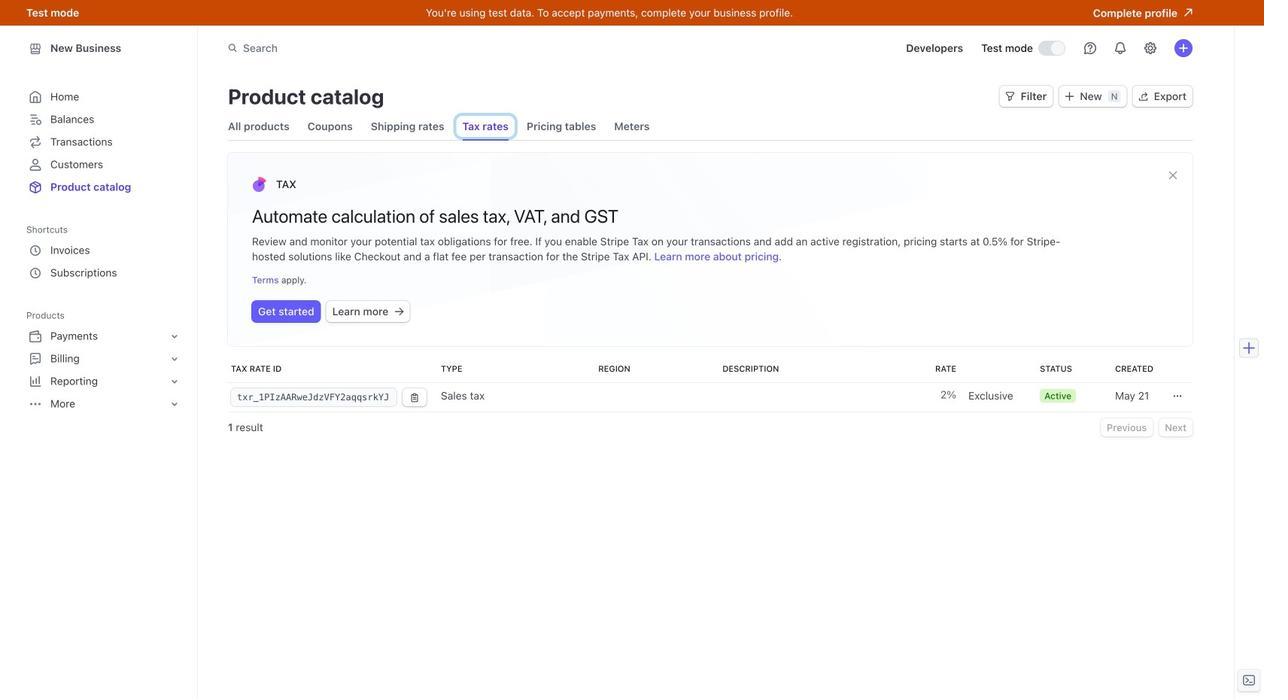Task type: vqa. For each thing, say whether or not it's contained in the screenshot.
aren't
no



Task type: describe. For each thing, give the bounding box(es) containing it.
settings image
[[1145, 42, 1157, 54]]

2 shortcuts element from the top
[[26, 239, 182, 284]]

1 shortcuts element from the top
[[26, 220, 182, 284]]

core navigation links element
[[26, 86, 182, 199]]



Task type: locate. For each thing, give the bounding box(es) containing it.
None search field
[[219, 34, 643, 62]]

Test mode checkbox
[[1039, 41, 1065, 55]]

svg image
[[1139, 92, 1148, 101], [1173, 392, 1182, 401]]

help image
[[1084, 42, 1096, 54]]

shortcuts element
[[26, 220, 182, 284], [26, 239, 182, 284]]

1 horizontal spatial svg image
[[1173, 392, 1182, 401]]

None text field
[[231, 388, 397, 406]]

1 vertical spatial svg image
[[1173, 392, 1182, 401]]

2 products element from the top
[[26, 325, 182, 415]]

notifications image
[[1115, 42, 1127, 54]]

0 horizontal spatial svg image
[[1139, 92, 1148, 101]]

products element
[[26, 306, 182, 415], [26, 325, 182, 415]]

1 products element from the top
[[26, 306, 182, 415]]

0 vertical spatial svg image
[[1139, 92, 1148, 101]]

Search text field
[[219, 34, 643, 62]]

svg image
[[1006, 92, 1015, 101], [1065, 92, 1074, 101], [395, 307, 404, 316], [410, 393, 419, 402]]

tab list
[[228, 113, 650, 140]]



